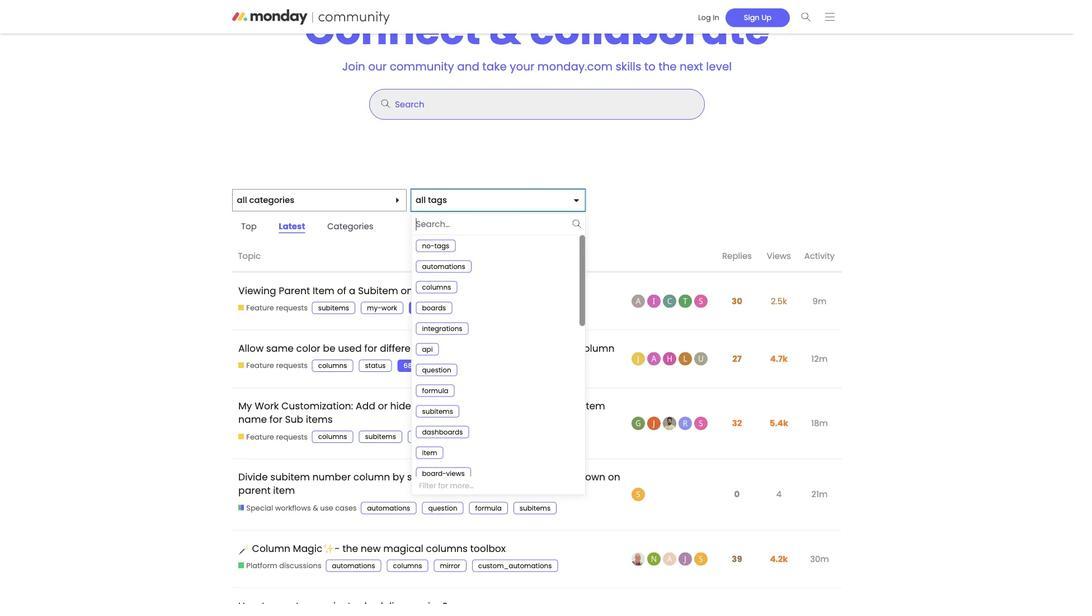 Task type: vqa. For each thing, say whether or not it's contained in the screenshot.
2nd cookies from left
no



Task type: locate. For each thing, give the bounding box(es) containing it.
0 vertical spatial feature requests link
[[238, 303, 308, 313]]

0 vertical spatial work
[[382, 303, 397, 313]]

2 all from the left
[[416, 194, 426, 206]]

2 vertical spatial subitems
[[520, 504, 551, 513]]

1 horizontal spatial my-work
[[414, 432, 444, 442]]

subitem up item
[[271, 471, 310, 484]]

and left take
[[457, 59, 480, 74]]

work
[[382, 303, 397, 313], [429, 432, 444, 442]]

custom_automations
[[478, 561, 552, 571]]

breakdown
[[551, 471, 606, 484]]

the right within
[[498, 342, 513, 355]]

feature requests link down allow
[[238, 361, 308, 371]]

requests down color
[[276, 361, 308, 371]]

1 horizontal spatial on
[[608, 471, 621, 484]]

0 vertical spatial subitems link
[[312, 302, 355, 314]]

3 feature from the top
[[246, 432, 274, 442]]

0 horizontal spatial my-work
[[367, 303, 397, 313]]

0 horizontal spatial all
[[237, 194, 247, 206]]

my up '94' in the left of the page
[[416, 284, 430, 297]]

all up 'top'
[[237, 194, 247, 206]]

0 vertical spatial show
[[521, 400, 546, 413]]

2 feature from the top
[[246, 361, 274, 371]]

and inside divide subitem number column by subitem dropdown and show breakdown on parent item
[[502, 471, 521, 484]]

3 feature requests link from the top
[[238, 432, 308, 442]]

0 vertical spatial feature requests
[[246, 303, 308, 313]]

94 votes link
[[409, 302, 450, 314]]

sign up button
[[726, 8, 790, 27]]

1 horizontal spatial and
[[502, 471, 521, 484]]

feature for allow
[[246, 361, 274, 371]]

1 vertical spatial for
[[270, 413, 283, 426]]

votes right 89
[[473, 432, 491, 442]]

0 vertical spatial my-work link
[[361, 302, 404, 314]]

item inside my work customization: add or hide any column to view & show parent item name for sub items
[[584, 400, 606, 413]]

0 vertical spatial status
[[546, 342, 576, 355]]

subitems link down or
[[359, 431, 402, 443]]

automations link down by
[[361, 502, 417, 515]]

2 horizontal spatial for
[[438, 481, 448, 491]]

column
[[578, 342, 615, 355], [436, 400, 472, 413], [354, 471, 390, 484]]

feature requests down parent
[[246, 303, 308, 313]]

0 vertical spatial and
[[457, 59, 480, 74]]

my-work down subitem
[[367, 303, 397, 313]]

0 vertical spatial the
[[659, 59, 677, 74]]

columns down magical
[[393, 561, 422, 571]]

feature requests for parent
[[246, 303, 308, 313]]

0 horizontal spatial my-
[[367, 303, 382, 313]]

0 horizontal spatial work
[[255, 400, 279, 413]]

of
[[337, 284, 347, 297]]

& inside "connect & collaborate join our community and take your monday.com skills to the next level"
[[489, 2, 522, 58]]

work inside my work customization: add or hide any column to view & show parent item name for sub items
[[255, 400, 279, 413]]

alexandre campagna - frequent poster image
[[648, 352, 661, 366]]

2 vertical spatial for
[[438, 481, 448, 491]]

view
[[487, 400, 509, 413]]

21m
[[812, 489, 828, 501]]

tags list down my work customization: add or hide any column to view & show parent item name for sub items
[[312, 431, 502, 443]]

automations down by
[[367, 504, 411, 513]]

89 votes link
[[456, 431, 497, 443]]

subitems right formula
[[520, 504, 551, 513]]

john - frequent poster image
[[663, 417, 677, 430]]

my-work link down my work customization: add or hide any column to view & show parent item name for sub items
[[408, 431, 451, 443]]

radio item
[[412, 235, 580, 256], [412, 256, 580, 277], [412, 277, 580, 298], [412, 298, 580, 318], [412, 318, 580, 339], [412, 339, 580, 360], [412, 360, 580, 380], [412, 380, 580, 401], [412, 401, 580, 422], [412, 422, 580, 442], [412, 442, 580, 463], [412, 463, 580, 484]]

my-
[[367, 303, 382, 313], [414, 432, 429, 442]]

0 vertical spatial parent
[[549, 400, 581, 413]]

top
[[241, 220, 257, 232]]

0 vertical spatial automations link
[[361, 502, 417, 515]]

automations link down -
[[326, 560, 381, 572]]

1 feature from the top
[[246, 303, 274, 313]]

subitems link down of
[[312, 302, 355, 314]]

feature requests
[[246, 303, 308, 313], [246, 361, 308, 371], [246, 432, 308, 442]]

question
[[428, 504, 458, 513]]

30 button
[[729, 289, 746, 314]]

0 horizontal spatial to
[[475, 400, 484, 413]]

add
[[356, 400, 375, 413]]

my- down my work customization: add or hide any column to view & show parent item name for sub items
[[414, 432, 429, 442]]

posters element
[[629, 242, 716, 272]]

0 horizontal spatial and
[[457, 59, 480, 74]]

12m
[[812, 353, 828, 365]]

the
[[659, 59, 677, 74], [498, 342, 513, 355], [343, 542, 358, 555]]

column left jaewoo kim - original poster 'icon'
[[578, 342, 615, 355]]

subitem
[[271, 471, 310, 484], [407, 471, 447, 484]]

all
[[237, 194, 247, 206], [416, 194, 426, 206]]

1 vertical spatial parent
[[238, 484, 271, 498]]

1 horizontal spatial all
[[416, 194, 426, 206]]

menu image
[[826, 13, 835, 21]]

on up the 94 votes link
[[401, 284, 413, 297]]

0 horizontal spatial item
[[313, 284, 335, 297]]

2 vertical spatial requests
[[276, 432, 308, 442]]

same right within
[[516, 342, 543, 355]]

1 vertical spatial and
[[502, 471, 521, 484]]

0 vertical spatial column
[[578, 342, 615, 355]]

6 radio item from the top
[[412, 339, 580, 360]]

0 horizontal spatial subitems
[[318, 303, 349, 313]]

68 votes link
[[398, 360, 439, 372]]

1 horizontal spatial subitem
[[407, 471, 447, 484]]

my-work link down subitem
[[361, 302, 404, 314]]

for right the filter
[[438, 481, 448, 491]]

subitem
[[358, 284, 398, 297]]

hgx5a4 - frequent poster image
[[663, 352, 677, 366]]

requests
[[276, 303, 308, 313], [276, 361, 308, 371], [276, 432, 308, 442]]

column inside divide subitem number column by subitem dropdown and show breakdown on parent item
[[354, 471, 390, 484]]

1 horizontal spatial item
[[584, 400, 606, 413]]

1 vertical spatial &
[[511, 400, 518, 413]]

1 vertical spatial my-work
[[414, 432, 444, 442]]

& right view
[[511, 400, 518, 413]]

0 vertical spatial item
[[313, 284, 335, 297]]

4.7k
[[771, 353, 788, 365]]

1 horizontal spatial column
[[436, 400, 472, 413]]

tags list down magical
[[326, 560, 564, 572]]

up
[[762, 12, 772, 23]]

subitem right by
[[407, 471, 447, 484]]

1 all from the left
[[237, 194, 247, 206]]

4.2k
[[770, 553, 788, 565]]

be
[[323, 342, 336, 355]]

automations link for the
[[326, 560, 381, 572]]

0 vertical spatial requests
[[276, 303, 308, 313]]

3 feature requests from the top
[[246, 432, 308, 442]]

menu
[[412, 235, 585, 484]]

columns link down items
[[312, 431, 353, 443]]

feature requests link down viewing
[[238, 303, 308, 313]]

to left view
[[475, 400, 484, 413]]

feature requests link for same
[[238, 361, 308, 371]]

subitems down of
[[318, 303, 349, 313]]

work up 94 votes
[[432, 284, 456, 297]]

column left by
[[354, 471, 390, 484]]

2 subitem from the left
[[407, 471, 447, 484]]

1 vertical spatial work
[[255, 400, 279, 413]]

jaewoo kim - original poster image
[[632, 352, 645, 366]]

show inside my work customization: add or hide any column to view & show parent item name for sub items
[[521, 400, 546, 413]]

1 vertical spatial column
[[436, 400, 472, 413]]

1 horizontal spatial my-
[[414, 432, 429, 442]]

toolbox
[[470, 542, 506, 555]]

on right breakdown at the right bottom of page
[[608, 471, 621, 484]]

work up name
[[255, 400, 279, 413]]

divide
[[238, 471, 268, 484]]

my up name
[[238, 400, 252, 413]]

and right dropdown
[[502, 471, 521, 484]]

for up the status link
[[365, 342, 377, 355]]

0 vertical spatial my-work
[[367, 303, 397, 313]]

within
[[466, 342, 495, 355]]

2 requests from the top
[[276, 361, 308, 371]]

skills
[[616, 59, 642, 74]]

0 horizontal spatial the
[[343, 542, 358, 555]]

1 vertical spatial my-work link
[[408, 431, 451, 443]]

feature down viewing
[[246, 303, 274, 313]]

statuses
[[423, 342, 464, 355]]

tags list containing subitems
[[312, 302, 455, 314]]

dropdown
[[449, 471, 499, 484]]

mirror link
[[434, 560, 467, 572]]

feature for my
[[246, 432, 274, 442]]

feature requests down sub
[[246, 432, 308, 442]]

1 vertical spatial item
[[584, 400, 606, 413]]

tags list down subitem
[[312, 302, 455, 314]]

1 horizontal spatial work
[[429, 432, 444, 442]]

categories
[[327, 220, 374, 232]]

4
[[777, 489, 782, 501]]

same left color
[[266, 342, 294, 355]]

sara allen - original poster, most recent poster image
[[632, 488, 645, 502]]

navigation
[[688, 5, 842, 29]]

3 requests from the top
[[276, 432, 308, 442]]

columns up mirror
[[426, 542, 468, 555]]

94 votes
[[415, 303, 444, 313]]

1 vertical spatial votes
[[414, 361, 432, 370]]

0 vertical spatial my-
[[367, 303, 382, 313]]

votes right 68 at the bottom of page
[[414, 361, 432, 370]]

0 horizontal spatial status
[[365, 361, 386, 370]]

categories
[[249, 194, 295, 206]]

votes right '94' in the left of the page
[[426, 303, 444, 313]]

1 vertical spatial my
[[238, 400, 252, 413]]

cases
[[335, 503, 357, 513]]

1 horizontal spatial the
[[498, 342, 513, 355]]

1 vertical spatial columns link
[[312, 431, 353, 443]]

1 feature requests from the top
[[246, 303, 308, 313]]

1 vertical spatial my-
[[414, 432, 429, 442]]

columns link
[[312, 360, 353, 372], [312, 431, 353, 443], [387, 560, 428, 572]]

0 horizontal spatial my
[[238, 400, 252, 413]]

2 vertical spatial feature requests link
[[238, 432, 308, 442]]

all left tags
[[416, 194, 426, 206]]

2 horizontal spatial subitems link
[[514, 502, 557, 515]]

39
[[732, 553, 743, 565]]

0 vertical spatial automations
[[367, 504, 411, 513]]

0 vertical spatial feature
[[246, 303, 274, 313]]

9m
[[813, 295, 827, 307]]

to inside "connect & collaborate join our community and take your monday.com skills to the next level"
[[645, 59, 656, 74]]

same
[[266, 342, 294, 355], [516, 342, 543, 355]]

0 horizontal spatial on
[[401, 284, 413, 297]]

parent
[[279, 284, 310, 297]]

new
[[361, 542, 381, 555]]

0 horizontal spatial for
[[270, 413, 283, 426]]

customization:
[[281, 400, 353, 413]]

0 vertical spatial for
[[365, 342, 377, 355]]

automations down -
[[332, 561, 375, 571]]

7 radio item from the top
[[412, 360, 580, 380]]

votes for statuses
[[414, 361, 432, 370]]

the right -
[[343, 542, 358, 555]]

1 feature requests link from the top
[[238, 303, 308, 313]]

2 vertical spatial the
[[343, 542, 358, 555]]

1 vertical spatial feature requests
[[246, 361, 308, 371]]

requests down sub
[[276, 432, 308, 442]]

2 vertical spatial columns link
[[387, 560, 428, 572]]

used
[[338, 342, 362, 355]]

the inside allow same color be used for different statuses within the same status column link
[[498, 342, 513, 355]]

30m
[[811, 553, 829, 565]]

the left next
[[659, 59, 677, 74]]

1 requests from the top
[[276, 303, 308, 313]]

divide subitem number column by subitem dropdown and show breakdown on parent item
[[238, 471, 621, 498]]

feature requests down allow
[[246, 361, 308, 371]]

for left sub
[[270, 413, 283, 426]]

to right skills
[[645, 59, 656, 74]]

hide
[[390, 400, 411, 413]]

0 horizontal spatial column
[[354, 471, 390, 484]]

requests for same
[[276, 361, 308, 371]]

lucas vaneveld - frequent poster image
[[679, 352, 692, 366]]

21m link
[[809, 480, 831, 509]]

subitems link right formula link
[[514, 502, 557, 515]]

27
[[733, 353, 742, 365]]

tags list
[[312, 302, 455, 314], [312, 360, 444, 372], [312, 431, 502, 443], [361, 502, 563, 515], [326, 560, 564, 572]]

feature down allow
[[246, 361, 274, 371]]

& left use
[[313, 503, 318, 513]]

votes
[[426, 303, 444, 313], [414, 361, 432, 370], [473, 432, 491, 442]]

1 horizontal spatial for
[[365, 342, 377, 355]]

1 horizontal spatial subitems link
[[359, 431, 402, 443]]

item
[[313, 284, 335, 297], [584, 400, 606, 413]]

automations for column
[[367, 504, 411, 513]]

1 subitem from the left
[[271, 471, 310, 484]]

4 radio item from the top
[[412, 298, 580, 318]]

tags list down more…
[[361, 502, 563, 515]]

0 horizontal spatial work
[[382, 303, 397, 313]]

12m link
[[809, 345, 831, 373]]

0 vertical spatial on
[[401, 284, 413, 297]]

0 horizontal spatial parent
[[238, 484, 271, 498]]

to inside my work customization: add or hide any column to view & show parent item name for sub items
[[475, 400, 484, 413]]

2 feature requests link from the top
[[238, 361, 308, 371]]

show right view
[[521, 400, 546, 413]]

my- down subitem
[[367, 303, 382, 313]]

feature requests link
[[238, 303, 308, 313], [238, 361, 308, 371], [238, 432, 308, 442]]

1 horizontal spatial work
[[432, 284, 456, 297]]

columns
[[318, 361, 347, 370], [318, 432, 347, 442], [426, 542, 468, 555], [393, 561, 422, 571]]

my-work down my work customization: add or hide any column to view & show parent item name for sub items
[[414, 432, 444, 442]]

requests for work
[[276, 432, 308, 442]]

adam krukemyer - original poster image
[[632, 295, 645, 308]]

columns link down magical
[[387, 560, 428, 572]]

1 horizontal spatial same
[[516, 342, 543, 355]]

columns link down be
[[312, 360, 353, 372]]

columns down items
[[318, 432, 347, 442]]

monday.com
[[538, 59, 613, 74]]

take
[[483, 59, 507, 74]]

1 vertical spatial work
[[429, 432, 444, 442]]

my work customization: add or hide any column to view & show parent item name for sub items link
[[238, 391, 606, 435]]

0 vertical spatial to
[[645, 59, 656, 74]]

1 vertical spatial the
[[498, 342, 513, 355]]

0 vertical spatial my
[[416, 284, 430, 297]]

my-work
[[367, 303, 397, 313], [414, 432, 444, 442]]

latest
[[279, 220, 305, 232]]

work down my work customization: add or hide any column to view & show parent item name for sub items
[[429, 432, 444, 442]]

2 feature requests from the top
[[246, 361, 308, 371]]

column right any in the left of the page
[[436, 400, 472, 413]]

0 vertical spatial votes
[[426, 303, 444, 313]]

activity
[[805, 250, 835, 262]]

a
[[349, 284, 356, 297]]

18m
[[812, 417, 828, 430]]

1 vertical spatial to
[[475, 400, 484, 413]]

1 horizontal spatial parent
[[549, 400, 581, 413]]

0 horizontal spatial subitem
[[271, 471, 310, 484]]

& up take
[[489, 2, 522, 58]]

show left breakdown at the right bottom of page
[[523, 471, 549, 484]]

1 vertical spatial automations
[[332, 561, 375, 571]]

1 vertical spatial subitems
[[365, 432, 396, 442]]

1 vertical spatial requests
[[276, 361, 308, 371]]

our
[[368, 59, 387, 74]]

tags list for any
[[312, 431, 502, 443]]

feature requests for work
[[246, 432, 308, 442]]

0 horizontal spatial same
[[266, 342, 294, 355]]

2 vertical spatial feature
[[246, 432, 274, 442]]

feature down name
[[246, 432, 274, 442]]

parent
[[549, 400, 581, 413], [238, 484, 271, 498]]

work down subitem
[[382, 303, 397, 313]]

feature for viewing
[[246, 303, 274, 313]]

columns down be
[[318, 361, 347, 370]]

1 vertical spatial on
[[608, 471, 621, 484]]

1 horizontal spatial my-work link
[[408, 431, 451, 443]]

to
[[645, 59, 656, 74], [475, 400, 484, 413]]

2 horizontal spatial the
[[659, 59, 677, 74]]

tags
[[428, 194, 447, 206]]

navigation containing log in
[[688, 5, 842, 29]]

tags list for dropdown
[[361, 502, 563, 515]]

tags list down different
[[312, 360, 444, 372]]

1 vertical spatial show
[[523, 471, 549, 484]]

work
[[432, 284, 456, 297], [255, 400, 279, 413]]

2 same from the left
[[516, 342, 543, 355]]

1 horizontal spatial to
[[645, 59, 656, 74]]

2 horizontal spatial column
[[578, 342, 615, 355]]

items
[[306, 413, 333, 426]]

drew - frequent poster image
[[679, 553, 692, 566]]

subitems down or
[[365, 432, 396, 442]]

regan ludwar - frequent poster image
[[679, 417, 692, 430]]

1 vertical spatial feature requests link
[[238, 361, 308, 371]]

2 radio item from the top
[[412, 256, 580, 277]]

requests down parent
[[276, 303, 308, 313]]

2 vertical spatial column
[[354, 471, 390, 484]]

feature requests link down name
[[238, 432, 308, 442]]

1 vertical spatial feature
[[246, 361, 274, 371]]

sonya senkowsky - most recent poster image
[[695, 295, 708, 308]]



Task type: describe. For each thing, give the bounding box(es) containing it.
platform discussions
[[246, 561, 322, 571]]

or
[[378, 400, 388, 413]]

11 radio item from the top
[[412, 442, 580, 463]]

divide subitem number column by subitem dropdown and show breakdown on parent item link
[[238, 462, 621, 506]]

94
[[415, 303, 424, 313]]

my inside my work customization: add or hide any column to view & show parent item name for sub items
[[238, 400, 252, 413]]

1 vertical spatial subitems link
[[359, 431, 402, 443]]

mirror
[[440, 561, 461, 571]]

noel pusey - frequent poster image
[[648, 553, 661, 566]]

item
[[273, 484, 295, 498]]

68 votes
[[404, 361, 432, 370]]

all for all categories
[[237, 194, 247, 206]]

the inside column magic✨ - the new magical columns toolbox link
[[343, 542, 358, 555]]

sign up
[[744, 12, 772, 23]]

next
[[680, 59, 704, 74]]

feature requests for same
[[246, 361, 308, 371]]

viewing parent item of a subitem on my work link
[[238, 276, 456, 306]]

column
[[252, 542, 290, 555]]

columns link for be
[[312, 360, 353, 372]]

column magic✨ - the new magical columns toolbox link
[[238, 534, 506, 564]]

latest link
[[270, 218, 314, 235]]

grace patterson - original poster image
[[632, 417, 645, 430]]

column magic✨ - the new magical columns toolbox
[[250, 542, 506, 555]]

and inside "connect & collaborate join our community and take your monday.com skills to the next level"
[[457, 59, 480, 74]]

column inside allow same color be used for different statuses within the same status column link
[[578, 342, 615, 355]]

columns for bottom columns 'link'
[[393, 561, 422, 571]]

categories link
[[318, 218, 383, 235]]

sonya senkowsky - most recent poster image
[[695, 417, 708, 430]]

john s - most recent poster image
[[695, 352, 708, 366]]

filter for more…
[[419, 481, 474, 491]]

subitems for subitems link to the middle
[[365, 432, 396, 442]]

status inside the status link
[[365, 361, 386, 370]]

feature requests link for work
[[238, 432, 308, 442]]

workflows
[[275, 503, 311, 513]]

all for all tags
[[416, 194, 426, 206]]

column inside my work customization: add or hide any column to view & show parent item name for sub items
[[436, 400, 472, 413]]

columns for columns 'link' associated with add
[[318, 432, 347, 442]]

platform
[[246, 561, 277, 571]]

32
[[733, 417, 742, 430]]

columns link for add
[[312, 431, 353, 443]]

in
[[713, 12, 720, 23]]

2 vertical spatial &
[[313, 503, 318, 513]]

5.4k
[[770, 417, 789, 430]]

allow same color be used for different statuses within the same status column
[[238, 342, 615, 355]]

sub
[[285, 413, 304, 426]]

all tags
[[416, 194, 447, 206]]

show inside divide subitem number column by subitem dropdown and show breakdown on parent item
[[523, 471, 549, 484]]

on inside divide subitem number column by subitem dropdown and show breakdown on parent item
[[608, 471, 621, 484]]

1 radio item from the top
[[412, 235, 580, 256]]

activity button
[[800, 242, 842, 272]]

parent inside my work customization: add or hide any column to view & show parent item name for sub items
[[549, 400, 581, 413]]

allow
[[238, 342, 264, 355]]

subitems for the topmost subitems link
[[318, 303, 349, 313]]

18m link
[[809, 409, 831, 438]]

log in
[[699, 12, 720, 23]]

by
[[393, 471, 405, 484]]

9 radio item from the top
[[412, 401, 580, 422]]

magic✨
[[293, 542, 332, 555]]

jeremy liddle - frequent poster image
[[648, 417, 661, 430]]

open advanced search image
[[375, 94, 396, 114]]

68
[[404, 361, 412, 370]]

2 vertical spatial subitems link
[[514, 502, 557, 515]]

different
[[380, 342, 421, 355]]

sign
[[744, 12, 760, 23]]

iandee - frequent poster image
[[648, 295, 661, 308]]

subitems for bottom subitems link
[[520, 504, 551, 513]]

allow same color be used for different statuses within the same status column link
[[238, 333, 615, 364]]

search image
[[573, 220, 581, 229]]

automations for the
[[332, 561, 375, 571]]

39 button
[[730, 547, 745, 572]]

columns for columns 'link' associated with be
[[318, 361, 347, 370]]

sara allen - most recent poster image
[[695, 553, 708, 566]]

2 vertical spatial votes
[[473, 432, 491, 442]]

filter
[[419, 481, 436, 491]]

charles karpiuk - frequent poster image
[[663, 295, 677, 308]]

use
[[320, 503, 333, 513]]

status link
[[359, 360, 392, 372]]

monday community forum image
[[232, 9, 412, 25]]

magical
[[384, 542, 424, 555]]

10 radio item from the top
[[412, 422, 580, 442]]

8 radio item from the top
[[412, 380, 580, 401]]

views
[[767, 250, 792, 262]]

replies
[[723, 250, 752, 262]]

viewing
[[238, 284, 276, 297]]

viewing parent item of a subitem on my work
[[238, 284, 456, 297]]

custom_automations link
[[472, 560, 558, 572]]

parent inside divide subitem number column by subitem dropdown and show breakdown on parent item
[[238, 484, 271, 498]]

0 button
[[732, 482, 743, 507]]

tags list for on
[[312, 302, 455, 314]]

status inside allow same color be used for different statuses within the same status column link
[[546, 342, 576, 355]]

3 radio item from the top
[[412, 277, 580, 298]]

topic
[[238, 250, 261, 262]]

& inside my work customization: add or hide any column to view & show parent item name for sub items
[[511, 400, 518, 413]]

for inside my work customization: add or hide any column to view & show parent item name for sub items
[[270, 413, 283, 426]]

collaborate
[[530, 2, 770, 58]]

requests for parent
[[276, 303, 308, 313]]

tags list for different
[[312, 360, 444, 372]]

Search text field
[[370, 90, 705, 119]]

level
[[707, 59, 732, 74]]

your
[[510, 59, 535, 74]]

the inside "connect & collaborate join our community and take your monday.com skills to the next level"
[[659, 59, 677, 74]]

taylor tedesco - frequent poster image
[[679, 295, 692, 308]]

formula
[[476, 504, 502, 513]]

alex walton - frequent poster image
[[663, 553, 677, 566]]

name
[[238, 413, 267, 426]]

search image
[[802, 13, 811, 21]]

more…
[[450, 481, 474, 491]]

votes for my
[[426, 303, 444, 313]]

tags list for columns
[[326, 560, 564, 572]]

work inside viewing parent item of a subitem on my work link
[[432, 284, 456, 297]]

9m link
[[810, 287, 830, 316]]

30
[[732, 295, 743, 307]]

automations link for column
[[361, 502, 417, 515]]

Search… search field
[[416, 216, 571, 233]]

2.5k
[[771, 295, 788, 307]]

feature requests link for parent
[[238, 303, 308, 313]]

log in button
[[692, 8, 726, 27]]

0
[[735, 489, 740, 501]]

0 horizontal spatial my-work link
[[361, 302, 404, 314]]

89
[[462, 432, 471, 442]]

log
[[699, 12, 711, 23]]

5 radio item from the top
[[412, 318, 580, 339]]

color
[[296, 342, 321, 355]]

connect & collaborate join our community and take your monday.com skills to the next level
[[305, 2, 770, 74]]

1 same from the left
[[266, 342, 294, 355]]

-
[[335, 542, 340, 555]]

89 votes
[[462, 432, 491, 442]]

all categories
[[237, 194, 295, 206]]

1 horizontal spatial my
[[416, 284, 430, 297]]

12 radio item from the top
[[412, 463, 580, 484]]

join
[[342, 59, 365, 74]]

number
[[313, 471, 351, 484]]

platform discussions link
[[238, 561, 322, 571]]

my work customization: add or hide any column to view & show parent item name for sub items
[[238, 400, 606, 426]]

jim - the monday man - original poster image
[[632, 553, 645, 566]]

special workflows & use cases link
[[238, 503, 357, 514]]



